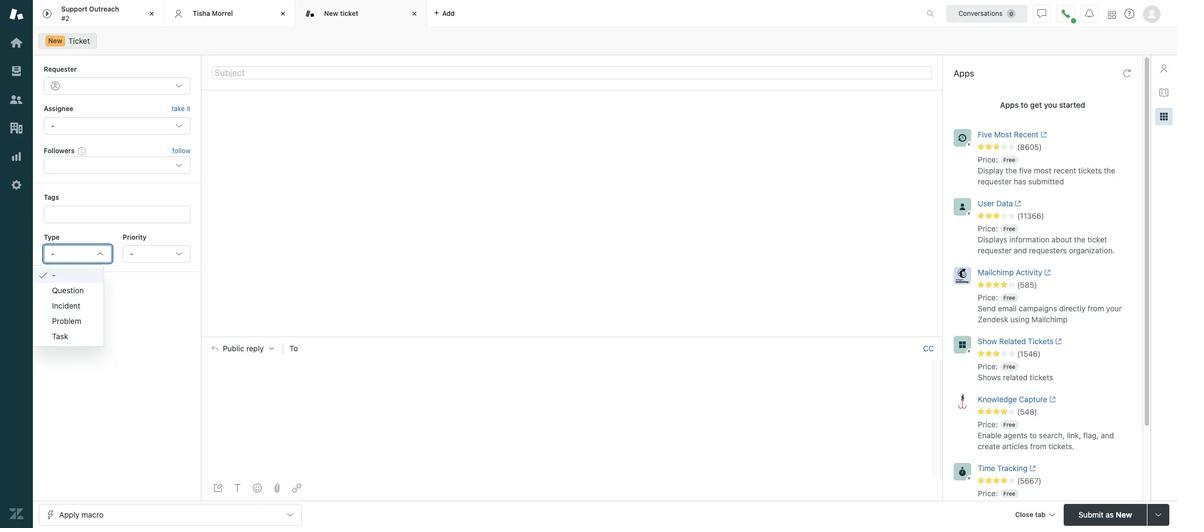 Task type: describe. For each thing, give the bounding box(es) containing it.
reporting image
[[9, 149, 24, 164]]

draft mode image
[[214, 484, 222, 493]]

has
[[1014, 177, 1027, 186]]

information
[[1010, 235, 1050, 244]]

4 stars. 5667 reviews. element
[[978, 476, 1136, 486]]

show related tickets
[[978, 337, 1054, 346]]

3 stars. 8605 reviews. element
[[978, 142, 1136, 152]]

enable
[[978, 431, 1002, 440]]

(opens in a new tab) image for five most recent
[[1039, 132, 1047, 138]]

apps image
[[1160, 112, 1169, 121]]

incident option
[[32, 298, 103, 314]]

user data link
[[978, 198, 1116, 211]]

price: for send
[[978, 293, 998, 302]]

close tab button
[[1010, 504, 1060, 528]]

track
[[1015, 500, 1033, 509]]

capture
[[1019, 395, 1047, 404]]

(8605)
[[1017, 142, 1042, 152]]

(opens in a new tab) image for time tracking
[[1028, 466, 1036, 472]]

problem option
[[32, 314, 103, 329]]

public reply
[[223, 344, 264, 353]]

(548)
[[1017, 407, 1037, 417]]

five most recent
[[978, 130, 1039, 139]]

started
[[1059, 100, 1085, 110]]

price: for shows
[[978, 362, 998, 371]]

price: free send email campaigns directly from your zendesk using mailchimp
[[978, 293, 1122, 324]]

recent
[[1054, 166, 1076, 175]]

- for 'assignee' element
[[51, 121, 54, 130]]

requester
[[44, 65, 77, 73]]

time tracking image
[[954, 463, 971, 481]]

insert emojis image
[[253, 484, 262, 493]]

free for email
[[1004, 295, 1015, 301]]

five most recent link
[[978, 129, 1116, 142]]

follow button
[[172, 146, 191, 156]]

and for flag,
[[1101, 431, 1114, 440]]

question option
[[32, 283, 103, 298]]

ticket inside price: free displays information about the ticket requester and requesters organization.
[[1088, 235, 1107, 244]]

4 stars. 548 reviews. element
[[978, 407, 1136, 417]]

public
[[223, 344, 244, 353]]

type list box
[[32, 265, 104, 347]]

3 stars. 1546 reviews. element
[[978, 349, 1136, 359]]

0 vertical spatial to
[[1021, 100, 1028, 110]]

tisha morrel tab
[[164, 0, 296, 27]]

shows
[[978, 373, 1001, 382]]

price: free displays information about the ticket requester and requesters organization.
[[978, 224, 1115, 255]]

followers element
[[44, 157, 191, 174]]

time tracking link
[[978, 463, 1116, 476]]

from inside "price: free enable agents to search, link, flag, and create articles from tickets."
[[1030, 442, 1047, 451]]

knowledge capture image
[[954, 394, 971, 412]]

from inside the 'price: free send email campaigns directly from your zendesk using mailchimp'
[[1088, 304, 1104, 313]]

(opens in a new tab) image for mailchimp activity
[[1042, 270, 1051, 276]]

time
[[1035, 500, 1051, 509]]

data
[[997, 199, 1013, 208]]

show related tickets link
[[978, 336, 1116, 349]]

Subject field
[[212, 66, 932, 79]]

3 stars. 11366 reviews. element
[[978, 211, 1136, 221]]

follow
[[172, 147, 191, 155]]

your
[[1106, 304, 1122, 313]]

campaigns
[[1019, 304, 1057, 313]]

price: free shows related tickets
[[978, 362, 1053, 382]]

display
[[978, 166, 1004, 175]]

requester inside price: free displays information about the ticket requester and requesters organization.
[[978, 246, 1012, 255]]

(opens in a new tab) image for show related tickets
[[1054, 339, 1062, 345]]

new for new
[[48, 37, 62, 45]]

time
[[978, 464, 995, 473]]

to
[[290, 344, 298, 353]]

close
[[1015, 511, 1034, 519]]

create
[[978, 442, 1000, 451]]

free for agents
[[1004, 422, 1015, 428]]

- button for type
[[44, 245, 112, 263]]

flag,
[[1083, 431, 1099, 440]]

(opens in a new tab) image for knowledge capture
[[1047, 397, 1056, 403]]

add
[[442, 9, 455, 17]]

- for priority's - popup button
[[130, 249, 133, 258]]

apps for apps
[[954, 68, 974, 78]]

submitted
[[1029, 177, 1064, 186]]

task
[[52, 332, 68, 341]]

apps to get you started
[[1000, 100, 1085, 110]]

- button for priority
[[123, 245, 191, 263]]

support
[[61, 5, 87, 13]]

show related tickets image
[[954, 336, 971, 354]]

support outreach #2
[[61, 5, 119, 22]]

(opens in a new tab) image for user data
[[1013, 201, 1022, 207]]

send
[[978, 304, 996, 313]]

spent
[[1053, 500, 1073, 509]]

agents
[[1004, 431, 1028, 440]]

price: for displays
[[978, 224, 998, 233]]

mailchimp activity image
[[954, 267, 971, 285]]

free for you
[[1004, 491, 1015, 497]]

tags
[[44, 193, 59, 202]]

search,
[[1039, 431, 1065, 440]]

price: free display the five most recent tickets the requester has submitted
[[978, 155, 1115, 186]]

mailchimp inside the 'price: free send email campaigns directly from your zendesk using mailchimp'
[[1032, 315, 1068, 324]]

morrel
[[212, 9, 233, 17]]

take it
[[172, 105, 191, 113]]

(11366)
[[1017, 211, 1044, 221]]

format text image
[[233, 484, 242, 493]]

requesters
[[1029, 246, 1067, 255]]

mailchimp activity
[[978, 268, 1042, 277]]

new ticket tab
[[296, 0, 427, 27]]

price: for enable
[[978, 420, 998, 429]]

conversations
[[959, 9, 1003, 17]]

free for related
[[1004, 364, 1015, 370]]

ticket
[[68, 36, 90, 45]]

new ticket
[[324, 9, 358, 17]]

assignee element
[[44, 117, 191, 135]]

get started image
[[9, 36, 24, 50]]

take it button
[[172, 104, 191, 115]]

add button
[[427, 0, 461, 27]]

(5667)
[[1017, 476, 1042, 486]]

close image for new ticket
[[409, 8, 420, 19]]

- for - popup button associated with type
[[51, 249, 54, 258]]

info on adding followers image
[[78, 147, 87, 155]]

knowledge image
[[1160, 88, 1169, 97]]

reply
[[246, 344, 264, 353]]

knowledge
[[978, 395, 1017, 404]]

related
[[1003, 373, 1028, 382]]

tags element
[[44, 206, 191, 223]]

price: free enable agents to search, link, flag, and create articles from tickets.
[[978, 420, 1114, 451]]



Task type: vqa. For each thing, say whether or not it's contained in the screenshot.
bottommost 'ticket'
yes



Task type: locate. For each thing, give the bounding box(es) containing it.
0 horizontal spatial from
[[1030, 442, 1047, 451]]

the inside price: free displays information about the ticket requester and requesters organization.
[[1074, 235, 1086, 244]]

1 horizontal spatial the
[[1074, 235, 1086, 244]]

tickets
[[1028, 337, 1054, 346]]

take
[[172, 105, 185, 113]]

tickets. up 'submit as new'
[[1086, 500, 1111, 509]]

1 vertical spatial mailchimp
[[1032, 315, 1068, 324]]

free up related
[[1004, 364, 1015, 370]]

5 free from the top
[[1004, 422, 1015, 428]]

from down search, at the right of the page
[[1030, 442, 1047, 451]]

displays
[[978, 235, 1008, 244]]

new inside the secondary element
[[48, 37, 62, 45]]

free inside price: free helps you track time spent on tickets.
[[1004, 491, 1015, 497]]

you right get
[[1044, 100, 1057, 110]]

free for information
[[1004, 226, 1015, 232]]

and for requester
[[1014, 246, 1027, 255]]

0 horizontal spatial new
[[48, 37, 62, 45]]

close image for tisha morrel
[[278, 8, 289, 19]]

1 horizontal spatial tickets
[[1078, 166, 1102, 175]]

to
[[1021, 100, 1028, 110], [1030, 431, 1037, 440]]

0 vertical spatial tickets.
[[1049, 442, 1074, 451]]

1 free from the top
[[1004, 157, 1015, 163]]

submit
[[1079, 510, 1104, 519]]

(opens in a new tab) image inside mailchimp activity link
[[1042, 270, 1051, 276]]

directly
[[1059, 304, 1086, 313]]

and right flag, at the bottom of the page
[[1101, 431, 1114, 440]]

0 horizontal spatial - button
[[44, 245, 112, 263]]

from
[[1088, 304, 1104, 313], [1030, 442, 1047, 451]]

you
[[1044, 100, 1057, 110], [1000, 500, 1013, 509]]

about
[[1052, 235, 1072, 244]]

- option
[[32, 268, 103, 283]]

the up organization.
[[1074, 235, 1086, 244]]

1 vertical spatial requester
[[978, 246, 1012, 255]]

Public reply composer text field
[[207, 360, 930, 383]]

five most recent image
[[954, 129, 971, 147]]

knowledge capture link
[[978, 394, 1116, 407]]

related
[[999, 337, 1026, 346]]

to left get
[[1021, 100, 1028, 110]]

6 free from the top
[[1004, 491, 1015, 497]]

-
[[51, 121, 54, 130], [51, 249, 54, 258], [130, 249, 133, 258], [52, 270, 56, 280]]

user data
[[978, 199, 1013, 208]]

tickets right recent
[[1078, 166, 1102, 175]]

0 horizontal spatial to
[[1021, 100, 1028, 110]]

- button
[[44, 245, 112, 263], [123, 245, 191, 263]]

0 vertical spatial mailchimp
[[978, 268, 1014, 277]]

tickets inside price: free display the five most recent tickets the requester has submitted
[[1078, 166, 1102, 175]]

using
[[1011, 315, 1030, 324]]

free inside "price: free enable agents to search, link, flag, and create articles from tickets."
[[1004, 422, 1015, 428]]

4 stars. 585 reviews. element
[[978, 280, 1136, 290]]

2 horizontal spatial new
[[1116, 510, 1132, 519]]

customers image
[[9, 93, 24, 107]]

0 vertical spatial (opens in a new tab) image
[[1039, 132, 1047, 138]]

1 horizontal spatial ticket
[[1088, 235, 1107, 244]]

price: inside "price: free enable agents to search, link, flag, and create articles from tickets."
[[978, 420, 998, 429]]

secondary element
[[33, 30, 1177, 52]]

free inside price: free shows related tickets
[[1004, 364, 1015, 370]]

from left the your
[[1088, 304, 1104, 313]]

add attachment image
[[273, 484, 281, 493]]

to inside "price: free enable agents to search, link, flag, and create articles from tickets."
[[1030, 431, 1037, 440]]

price:
[[978, 155, 998, 164], [978, 224, 998, 233], [978, 293, 998, 302], [978, 362, 998, 371], [978, 420, 998, 429], [978, 489, 998, 498]]

knowledge capture
[[978, 395, 1047, 404]]

1 vertical spatial tickets.
[[1086, 500, 1111, 509]]

requester down displays
[[978, 246, 1012, 255]]

new for new ticket
[[324, 9, 338, 17]]

close tab
[[1015, 511, 1046, 519]]

0 vertical spatial apps
[[954, 68, 974, 78]]

1 horizontal spatial tickets.
[[1086, 500, 1111, 509]]

(opens in a new tab) image
[[1039, 132, 1047, 138], [1047, 397, 1056, 403]]

free up track
[[1004, 491, 1015, 497]]

tickets. down search, at the right of the page
[[1049, 442, 1074, 451]]

#2
[[61, 14, 69, 22]]

to right agents
[[1030, 431, 1037, 440]]

1 vertical spatial to
[[1030, 431, 1037, 440]]

outreach
[[89, 5, 119, 13]]

incident
[[52, 301, 80, 310]]

you left track
[[1000, 500, 1013, 509]]

6 price: from the top
[[978, 489, 998, 498]]

1 vertical spatial and
[[1101, 431, 1114, 440]]

1 - button from the left
[[44, 245, 112, 263]]

- inside 'assignee' element
[[51, 121, 54, 130]]

activity
[[1016, 268, 1042, 277]]

priority
[[123, 233, 146, 241]]

helps
[[978, 500, 998, 509]]

free inside price: free displays information about the ticket requester and requesters organization.
[[1004, 226, 1015, 232]]

admin image
[[9, 178, 24, 192]]

as
[[1106, 510, 1114, 519]]

0 horizontal spatial tickets.
[[1049, 442, 1074, 451]]

zendesk support image
[[9, 7, 24, 21]]

2 price: from the top
[[978, 224, 998, 233]]

1 vertical spatial apps
[[1000, 100, 1019, 110]]

email
[[998, 304, 1017, 313]]

show
[[978, 337, 997, 346]]

free up displays
[[1004, 226, 1015, 232]]

tab
[[33, 0, 164, 27]]

(opens in a new tab) image up "4 stars. 585 reviews." 'element'
[[1042, 270, 1051, 276]]

1 requester from the top
[[978, 177, 1012, 186]]

tab containing support outreach
[[33, 0, 164, 27]]

new
[[324, 9, 338, 17], [48, 37, 62, 45], [1116, 510, 1132, 519]]

zendesk image
[[9, 507, 24, 521]]

mailchimp activity link
[[978, 267, 1116, 280]]

close image
[[146, 8, 157, 19], [278, 8, 289, 19], [409, 8, 420, 19]]

2 requester from the top
[[978, 246, 1012, 255]]

articles
[[1002, 442, 1028, 451]]

requester
[[978, 177, 1012, 186], [978, 246, 1012, 255]]

(1546)
[[1017, 349, 1041, 359]]

and inside "price: free enable agents to search, link, flag, and create articles from tickets."
[[1101, 431, 1114, 440]]

(opens in a new tab) image up 3 stars. 1546 reviews. "element"
[[1054, 339, 1062, 345]]

0 horizontal spatial close image
[[146, 8, 157, 19]]

assignee
[[44, 105, 73, 113]]

0 horizontal spatial the
[[1006, 166, 1017, 175]]

1 vertical spatial ticket
[[1088, 235, 1107, 244]]

close image inside new ticket tab
[[409, 8, 420, 19]]

requester element
[[44, 77, 191, 95]]

apply
[[59, 510, 79, 519]]

1 horizontal spatial close image
[[278, 8, 289, 19]]

task option
[[32, 329, 103, 344]]

0 vertical spatial from
[[1088, 304, 1104, 313]]

1 horizontal spatial apps
[[1000, 100, 1019, 110]]

price: inside price: free helps you track time spent on tickets.
[[978, 489, 998, 498]]

(opens in a new tab) image inside five most recent link
[[1039, 132, 1047, 138]]

you for helps
[[1000, 500, 1013, 509]]

0 vertical spatial new
[[324, 9, 338, 17]]

it
[[187, 105, 191, 113]]

get
[[1030, 100, 1042, 110]]

(585)
[[1017, 280, 1037, 290]]

type
[[44, 233, 60, 241]]

close image inside the tisha morrel tab
[[278, 8, 289, 19]]

close image inside "tab"
[[146, 8, 157, 19]]

minimize composer image
[[568, 332, 577, 341]]

mailchimp down campaigns
[[1032, 315, 1068, 324]]

price: for display
[[978, 155, 998, 164]]

price: up helps
[[978, 489, 998, 498]]

5 price: from the top
[[978, 420, 998, 429]]

(opens in a new tab) image inside knowledge capture link
[[1047, 397, 1056, 403]]

time tracking
[[978, 464, 1028, 473]]

price: inside price: free display the five most recent tickets the requester has submitted
[[978, 155, 998, 164]]

3 price: from the top
[[978, 293, 998, 302]]

1 vertical spatial you
[[1000, 500, 1013, 509]]

1 horizontal spatial from
[[1088, 304, 1104, 313]]

apply macro
[[59, 510, 104, 519]]

price: inside price: free shows related tickets
[[978, 362, 998, 371]]

tickets. inside price: free helps you track time spent on tickets.
[[1086, 500, 1111, 509]]

notifications image
[[1085, 9, 1094, 18]]

question
[[52, 286, 84, 295]]

price: up "send"
[[978, 293, 998, 302]]

requester inside price: free display the five most recent tickets the requester has submitted
[[978, 177, 1012, 186]]

main element
[[0, 0, 33, 528]]

(opens in a new tab) image up (5667)
[[1028, 466, 1036, 472]]

the right recent
[[1104, 166, 1115, 175]]

0 vertical spatial and
[[1014, 246, 1027, 255]]

4 free from the top
[[1004, 364, 1015, 370]]

- button down priority
[[123, 245, 191, 263]]

ticket inside new ticket tab
[[340, 9, 358, 17]]

0 horizontal spatial and
[[1014, 246, 1027, 255]]

- down priority
[[130, 249, 133, 258]]

(opens in a new tab) image inside user data link
[[1013, 201, 1022, 207]]

mailchimp inside mailchimp activity link
[[978, 268, 1014, 277]]

you for get
[[1044, 100, 1057, 110]]

button displays agent's chat status as invisible. image
[[1038, 9, 1046, 18]]

user data image
[[954, 198, 971, 216]]

user
[[978, 199, 995, 208]]

2 close image from the left
[[278, 8, 289, 19]]

1 price: from the top
[[978, 155, 998, 164]]

tab
[[1035, 511, 1046, 519]]

cc
[[923, 344, 934, 353]]

views image
[[9, 64, 24, 78]]

0 vertical spatial ticket
[[340, 9, 358, 17]]

new inside tab
[[324, 9, 338, 17]]

price: up shows
[[978, 362, 998, 371]]

recent
[[1014, 130, 1039, 139]]

1 horizontal spatial new
[[324, 9, 338, 17]]

- button up - option in the left bottom of the page
[[44, 245, 112, 263]]

free up display
[[1004, 157, 1015, 163]]

price: inside the 'price: free send email campaigns directly from your zendesk using mailchimp'
[[978, 293, 998, 302]]

and down information
[[1014, 246, 1027, 255]]

get help image
[[1125, 9, 1135, 19]]

the
[[1006, 166, 1017, 175], [1104, 166, 1115, 175], [1074, 235, 1086, 244]]

2 horizontal spatial the
[[1104, 166, 1115, 175]]

0 horizontal spatial ticket
[[340, 9, 358, 17]]

the up has
[[1006, 166, 1017, 175]]

tickets
[[1078, 166, 1102, 175], [1030, 373, 1053, 382]]

zendesk
[[978, 315, 1008, 324]]

price: for helps
[[978, 489, 998, 498]]

tickets. inside "price: free enable agents to search, link, flag, and create articles from tickets."
[[1049, 442, 1074, 451]]

and inside price: free displays information about the ticket requester and requesters organization.
[[1014, 246, 1027, 255]]

apps for apps to get you started
[[1000, 100, 1019, 110]]

1 vertical spatial tickets
[[1030, 373, 1053, 382]]

conversations button
[[947, 5, 1028, 22]]

free inside the 'price: free send email campaigns directly from your zendesk using mailchimp'
[[1004, 295, 1015, 301]]

2 free from the top
[[1004, 226, 1015, 232]]

you inside price: free helps you track time spent on tickets.
[[1000, 500, 1013, 509]]

on
[[1075, 500, 1084, 509]]

ticket
[[340, 9, 358, 17], [1088, 235, 1107, 244]]

price: free helps you track time spent on tickets.
[[978, 489, 1111, 509]]

1 vertical spatial new
[[48, 37, 62, 45]]

apps
[[954, 68, 974, 78], [1000, 100, 1019, 110]]

(opens in a new tab) image
[[1013, 201, 1022, 207], [1042, 270, 1051, 276], [1054, 339, 1062, 345], [1028, 466, 1036, 472]]

submit as new
[[1079, 510, 1132, 519]]

- inside option
[[52, 270, 56, 280]]

3 close image from the left
[[409, 8, 420, 19]]

free inside price: free display the five most recent tickets the requester has submitted
[[1004, 157, 1015, 163]]

1 horizontal spatial to
[[1030, 431, 1037, 440]]

0 horizontal spatial mailchimp
[[978, 268, 1014, 277]]

problem
[[52, 316, 81, 326]]

(opens in a new tab) image inside show related tickets link
[[1054, 339, 1062, 345]]

(opens in a new tab) image up the (11366)
[[1013, 201, 1022, 207]]

tickets up the capture
[[1030, 373, 1053, 382]]

- up 'question' at the bottom
[[52, 270, 56, 280]]

1 vertical spatial (opens in a new tab) image
[[1047, 397, 1056, 403]]

price: up enable in the right of the page
[[978, 420, 998, 429]]

most
[[1034, 166, 1052, 175]]

0 vertical spatial requester
[[978, 177, 1012, 186]]

public reply button
[[202, 337, 282, 360]]

0 horizontal spatial you
[[1000, 500, 1013, 509]]

1 vertical spatial from
[[1030, 442, 1047, 451]]

0 vertical spatial you
[[1044, 100, 1057, 110]]

followers
[[44, 147, 75, 155]]

1 horizontal spatial and
[[1101, 431, 1114, 440]]

free up the email
[[1004, 295, 1015, 301]]

- down assignee on the top of the page
[[51, 121, 54, 130]]

1 close image from the left
[[146, 8, 157, 19]]

displays possible ticket submission types image
[[1154, 511, 1163, 519]]

0 horizontal spatial tickets
[[1030, 373, 1053, 382]]

add link (cmd k) image
[[292, 484, 301, 493]]

2 - button from the left
[[123, 245, 191, 263]]

price: up displays
[[978, 224, 998, 233]]

five
[[1019, 166, 1032, 175]]

requester down display
[[978, 177, 1012, 186]]

zendesk products image
[[1108, 11, 1116, 18]]

1 horizontal spatial you
[[1044, 100, 1057, 110]]

organizations image
[[9, 121, 24, 135]]

five
[[978, 130, 992, 139]]

free for the
[[1004, 157, 1015, 163]]

(opens in a new tab) image inside the time tracking link
[[1028, 466, 1036, 472]]

mailchimp down displays
[[978, 268, 1014, 277]]

(opens in a new tab) image up 4 stars. 548 reviews. 'element'
[[1047, 397, 1056, 403]]

most
[[994, 130, 1012, 139]]

tickets inside price: free shows related tickets
[[1030, 373, 1053, 382]]

1 horizontal spatial - button
[[123, 245, 191, 263]]

4 price: from the top
[[978, 362, 998, 371]]

2 horizontal spatial close image
[[409, 8, 420, 19]]

price: inside price: free displays information about the ticket requester and requesters organization.
[[978, 224, 998, 233]]

free up agents
[[1004, 422, 1015, 428]]

0 horizontal spatial apps
[[954, 68, 974, 78]]

3 free from the top
[[1004, 295, 1015, 301]]

tisha
[[193, 9, 210, 17]]

(opens in a new tab) image up (8605)
[[1039, 132, 1047, 138]]

0 vertical spatial tickets
[[1078, 166, 1102, 175]]

- down type
[[51, 249, 54, 258]]

customer context image
[[1160, 64, 1169, 73]]

tabs tab list
[[33, 0, 916, 27]]

price: up display
[[978, 155, 998, 164]]

1 horizontal spatial mailchimp
[[1032, 315, 1068, 324]]

2 vertical spatial new
[[1116, 510, 1132, 519]]



